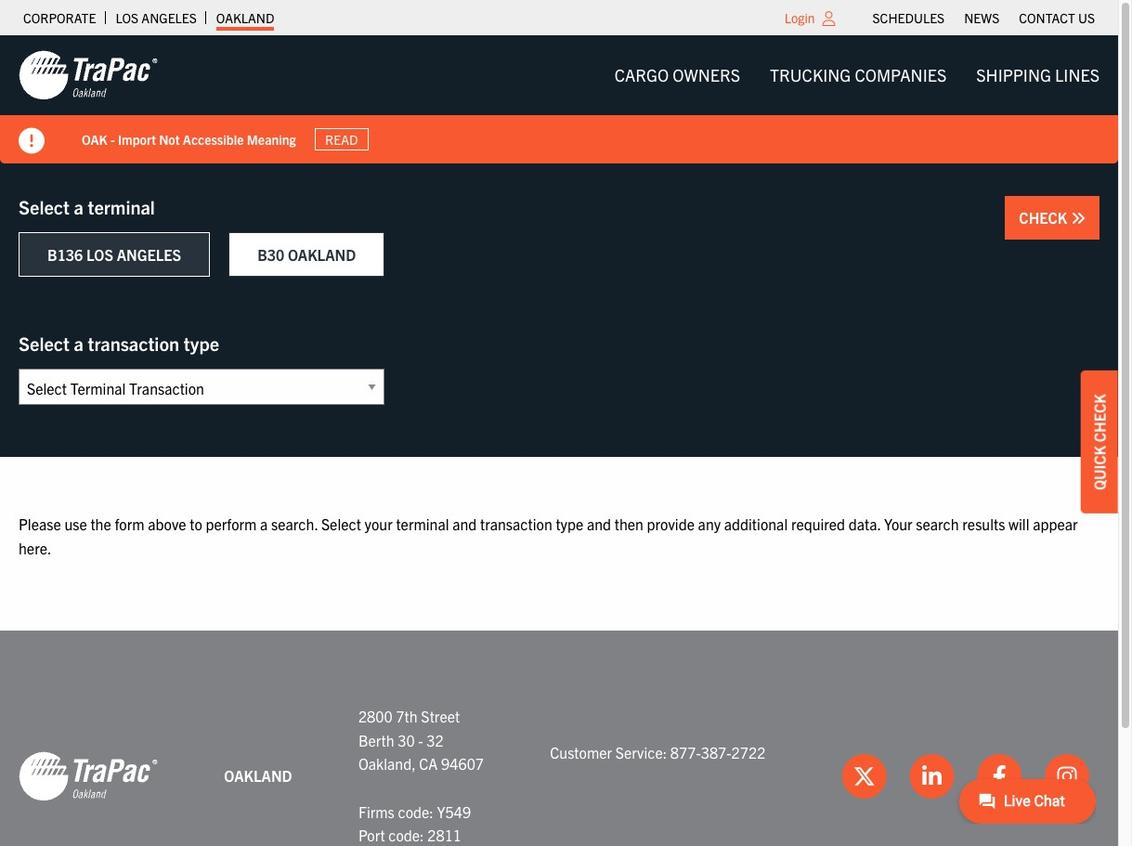 Task type: locate. For each thing, give the bounding box(es) containing it.
quick
[[1091, 445, 1109, 490]]

1 horizontal spatial check
[[1091, 394, 1109, 442]]

0 vertical spatial a
[[74, 195, 84, 218]]

your
[[885, 515, 913, 533]]

menu bar down "light" image
[[600, 57, 1115, 94]]

corporate link
[[23, 5, 96, 31]]

here.
[[19, 539, 52, 557]]

angeles
[[142, 9, 197, 26], [117, 245, 181, 264]]

select left your
[[321, 515, 361, 533]]

schedules
[[873, 9, 945, 26]]

select
[[19, 195, 70, 218], [19, 332, 70, 355], [321, 515, 361, 533]]

to
[[190, 515, 202, 533]]

code:
[[398, 802, 434, 821], [389, 826, 424, 845]]

terminal inside please use the form above to perform a search. select your terminal and transaction type and then provide any additional required data. your search results will appear here.
[[396, 515, 449, 533]]

solid image inside the check button
[[1071, 211, 1086, 226]]

los angeles
[[116, 9, 197, 26]]

b136
[[47, 245, 83, 264]]

oakland
[[216, 9, 275, 26], [288, 245, 356, 264], [224, 767, 292, 785]]

- right 30
[[418, 731, 423, 750]]

los right the b136
[[86, 245, 113, 264]]

1 vertical spatial los
[[86, 245, 113, 264]]

angeles left 'oakland' link
[[142, 9, 197, 26]]

menu bar containing schedules
[[863, 5, 1105, 31]]

0 horizontal spatial type
[[184, 332, 219, 355]]

check
[[1020, 208, 1071, 227], [1091, 394, 1109, 442]]

1 horizontal spatial -
[[418, 731, 423, 750]]

0 horizontal spatial check
[[1020, 208, 1071, 227]]

0 vertical spatial oakland
[[216, 9, 275, 26]]

a up the b136
[[74, 195, 84, 218]]

and
[[453, 515, 477, 533], [587, 515, 611, 533]]

oakland inside footer
[[224, 767, 292, 785]]

login link
[[785, 9, 815, 26]]

b30 oakland
[[258, 245, 356, 264]]

1 vertical spatial -
[[418, 731, 423, 750]]

required
[[792, 515, 846, 533]]

- right oak
[[111, 131, 115, 147]]

0 vertical spatial menu bar
[[863, 5, 1105, 31]]

menu bar containing cargo owners
[[600, 57, 1115, 94]]

terminal right your
[[396, 515, 449, 533]]

2 vertical spatial oakland
[[224, 767, 292, 785]]

code: up 2811
[[398, 802, 434, 821]]

0 horizontal spatial los
[[86, 245, 113, 264]]

2 vertical spatial select
[[321, 515, 361, 533]]

0 horizontal spatial -
[[111, 131, 115, 147]]

0 vertical spatial oakland image
[[19, 49, 158, 101]]

trucking companies link
[[755, 57, 962, 94]]

0 horizontal spatial solid image
[[19, 128, 45, 154]]

0 vertical spatial -
[[111, 131, 115, 147]]

0 vertical spatial check
[[1020, 208, 1071, 227]]

your
[[365, 515, 393, 533]]

0 vertical spatial select
[[19, 195, 70, 218]]

banner containing cargo owners
[[0, 35, 1133, 164]]

cargo
[[615, 64, 669, 85]]

- inside banner
[[111, 131, 115, 147]]

not
[[159, 131, 180, 147]]

1 vertical spatial oakland image
[[19, 751, 158, 803]]

quick check link
[[1082, 370, 1119, 513]]

meaning
[[247, 131, 296, 147]]

1 vertical spatial oakland
[[288, 245, 356, 264]]

schedules link
[[873, 5, 945, 31]]

and left then
[[587, 515, 611, 533]]

0 vertical spatial type
[[184, 332, 219, 355]]

1 vertical spatial terminal
[[396, 515, 449, 533]]

code: right port
[[389, 826, 424, 845]]

oakland link
[[216, 5, 275, 31]]

banner
[[0, 35, 1133, 164]]

1 vertical spatial solid image
[[1071, 211, 1086, 226]]

a
[[74, 195, 84, 218], [74, 332, 84, 355], [260, 515, 268, 533]]

above
[[148, 515, 186, 533]]

1 horizontal spatial terminal
[[396, 515, 449, 533]]

0 vertical spatial los
[[116, 9, 139, 26]]

y549
[[437, 802, 471, 821]]

please use the form above to perform a search. select your terminal and transaction type and then provide any additional required data. your search results will appear here.
[[19, 515, 1078, 557]]

additional
[[725, 515, 788, 533]]

a left search.
[[260, 515, 268, 533]]

angeles down select a terminal
[[117, 245, 181, 264]]

los
[[116, 9, 139, 26], [86, 245, 113, 264]]

0 horizontal spatial and
[[453, 515, 477, 533]]

the
[[90, 515, 111, 533]]

shipping lines link
[[962, 57, 1115, 94]]

transaction inside please use the form above to perform a search. select your terminal and transaction type and then provide any additional required data. your search results will appear here.
[[480, 515, 553, 533]]

menu bar up shipping
[[863, 5, 1105, 31]]

trucking
[[770, 64, 851, 85]]

contact us link
[[1020, 5, 1095, 31]]

terminal up the b136 los angeles
[[88, 195, 155, 218]]

lines
[[1056, 64, 1100, 85]]

1 vertical spatial menu bar
[[600, 57, 1115, 94]]

b136 los angeles
[[47, 245, 181, 264]]

0 vertical spatial transaction
[[88, 332, 179, 355]]

0 vertical spatial terminal
[[88, 195, 155, 218]]

type
[[184, 332, 219, 355], [556, 515, 584, 533]]

1 vertical spatial select
[[19, 332, 70, 355]]

-
[[111, 131, 115, 147], [418, 731, 423, 750]]

shipping lines
[[977, 64, 1100, 85]]

- inside 2800 7th street berth 30 - 32 oakland, ca 94607
[[418, 731, 423, 750]]

a down the b136
[[74, 332, 84, 355]]

contact us
[[1020, 9, 1095, 26]]

2 vertical spatial a
[[260, 515, 268, 533]]

check button
[[1006, 196, 1100, 240]]

solid image
[[19, 128, 45, 154], [1071, 211, 1086, 226]]

1 vertical spatial a
[[74, 332, 84, 355]]

cargo owners
[[615, 64, 741, 85]]

1 horizontal spatial solid image
[[1071, 211, 1086, 226]]

0 vertical spatial angeles
[[142, 9, 197, 26]]

contact
[[1020, 9, 1076, 26]]

and right your
[[453, 515, 477, 533]]

1 horizontal spatial transaction
[[480, 515, 553, 533]]

oakland image
[[19, 49, 158, 101], [19, 751, 158, 803]]

terminal
[[88, 195, 155, 218], [396, 515, 449, 533]]

1 horizontal spatial type
[[556, 515, 584, 533]]

read
[[325, 131, 358, 148]]

transaction
[[88, 332, 179, 355], [480, 515, 553, 533]]

1 oakland image from the top
[[19, 49, 158, 101]]

94607
[[441, 755, 484, 773]]

perform
[[206, 515, 257, 533]]

select up the b136
[[19, 195, 70, 218]]

1 vertical spatial type
[[556, 515, 584, 533]]

los right corporate link
[[116, 9, 139, 26]]

type inside please use the form above to perform a search. select your terminal and transaction type and then provide any additional required data. your search results will appear here.
[[556, 515, 584, 533]]

footer
[[0, 631, 1119, 846]]

service:
[[616, 743, 667, 762]]

1 horizontal spatial and
[[587, 515, 611, 533]]

1 vertical spatial check
[[1091, 394, 1109, 442]]

1 vertical spatial transaction
[[480, 515, 553, 533]]

search
[[916, 515, 959, 533]]

select down the b136
[[19, 332, 70, 355]]

menu bar
[[863, 5, 1105, 31], [600, 57, 1115, 94]]

use
[[65, 515, 87, 533]]

1 vertical spatial angeles
[[117, 245, 181, 264]]



Task type: vqa. For each thing, say whether or not it's contained in the screenshot.
Select
yes



Task type: describe. For each thing, give the bounding box(es) containing it.
will
[[1009, 515, 1030, 533]]

0 vertical spatial code:
[[398, 802, 434, 821]]

accessible
[[183, 131, 244, 147]]

2800 7th street berth 30 - 32 oakland, ca 94607
[[359, 707, 484, 773]]

any
[[698, 515, 721, 533]]

menu bar inside banner
[[600, 57, 1115, 94]]

select for select a terminal
[[19, 195, 70, 218]]

owners
[[673, 64, 741, 85]]

firms
[[359, 802, 395, 821]]

light image
[[823, 11, 836, 26]]

footer containing 2800 7th street
[[0, 631, 1119, 846]]

oak
[[82, 131, 108, 147]]

30
[[398, 731, 415, 750]]

news
[[965, 9, 1000, 26]]

select for select a transaction type
[[19, 332, 70, 355]]

customer
[[550, 743, 612, 762]]

port
[[359, 826, 385, 845]]

then
[[615, 515, 644, 533]]

news link
[[965, 5, 1000, 31]]

please
[[19, 515, 61, 533]]

32
[[427, 731, 444, 750]]

2811
[[428, 826, 462, 845]]

387-
[[701, 743, 732, 762]]

import
[[118, 131, 156, 147]]

shipping
[[977, 64, 1052, 85]]

0 vertical spatial solid image
[[19, 128, 45, 154]]

quick check
[[1091, 394, 1109, 490]]

1 horizontal spatial los
[[116, 9, 139, 26]]

us
[[1079, 9, 1095, 26]]

data.
[[849, 515, 881, 533]]

2 oakland image from the top
[[19, 751, 158, 803]]

trucking companies
[[770, 64, 947, 85]]

select inside please use the form above to perform a search. select your terminal and transaction type and then provide any additional required data. your search results will appear here.
[[321, 515, 361, 533]]

los angeles link
[[116, 5, 197, 31]]

select a transaction type
[[19, 332, 219, 355]]

provide
[[647, 515, 695, 533]]

a for terminal
[[74, 195, 84, 218]]

companies
[[855, 64, 947, 85]]

1 and from the left
[[453, 515, 477, 533]]

check inside the check button
[[1020, 208, 1071, 227]]

0 horizontal spatial transaction
[[88, 332, 179, 355]]

877-
[[671, 743, 701, 762]]

login
[[785, 9, 815, 26]]

a inside please use the form above to perform a search. select your terminal and transaction type and then provide any additional required data. your search results will appear here.
[[260, 515, 268, 533]]

select a terminal
[[19, 195, 155, 218]]

ca
[[419, 755, 438, 773]]

form
[[115, 515, 145, 533]]

results
[[963, 515, 1006, 533]]

cargo owners link
[[600, 57, 755, 94]]

1 vertical spatial code:
[[389, 826, 424, 845]]

a for transaction
[[74, 332, 84, 355]]

berth
[[359, 731, 395, 750]]

check inside quick check link
[[1091, 394, 1109, 442]]

street
[[421, 707, 460, 726]]

7th
[[396, 707, 418, 726]]

2800
[[359, 707, 393, 726]]

corporate
[[23, 9, 96, 26]]

0 horizontal spatial terminal
[[88, 195, 155, 218]]

oakland,
[[359, 755, 416, 773]]

firms code:  y549 port code:  2811
[[359, 802, 471, 845]]

2722
[[732, 743, 766, 762]]

search.
[[271, 515, 318, 533]]

oak - import not accessible meaning
[[82, 131, 296, 147]]

read link
[[315, 128, 369, 151]]

2 and from the left
[[587, 515, 611, 533]]

appear
[[1033, 515, 1078, 533]]

b30
[[258, 245, 285, 264]]

customer service: 877-387-2722
[[550, 743, 766, 762]]



